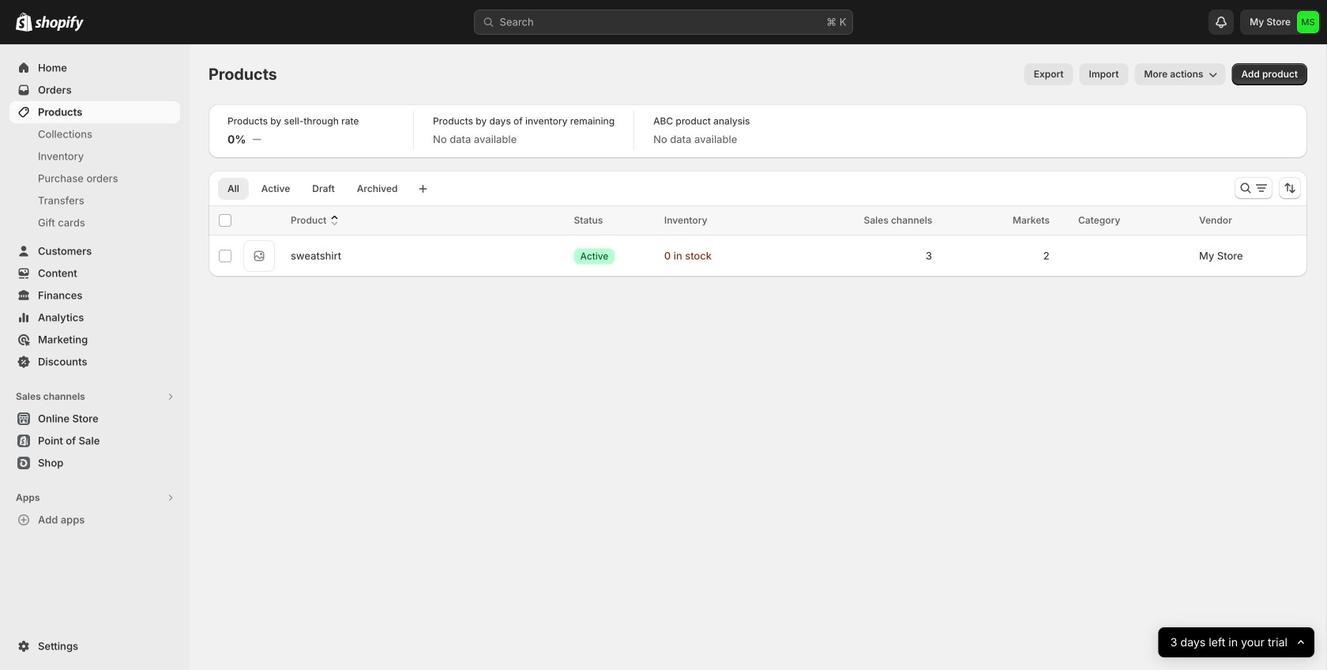 Task type: describe. For each thing, give the bounding box(es) containing it.
shopify image
[[35, 16, 84, 31]]



Task type: vqa. For each thing, say whether or not it's contained in the screenshot.
the bottommost trial
no



Task type: locate. For each thing, give the bounding box(es) containing it.
my store image
[[1298, 11, 1320, 33]]

tab list
[[215, 177, 411, 200]]

shopify image
[[16, 12, 32, 31]]



